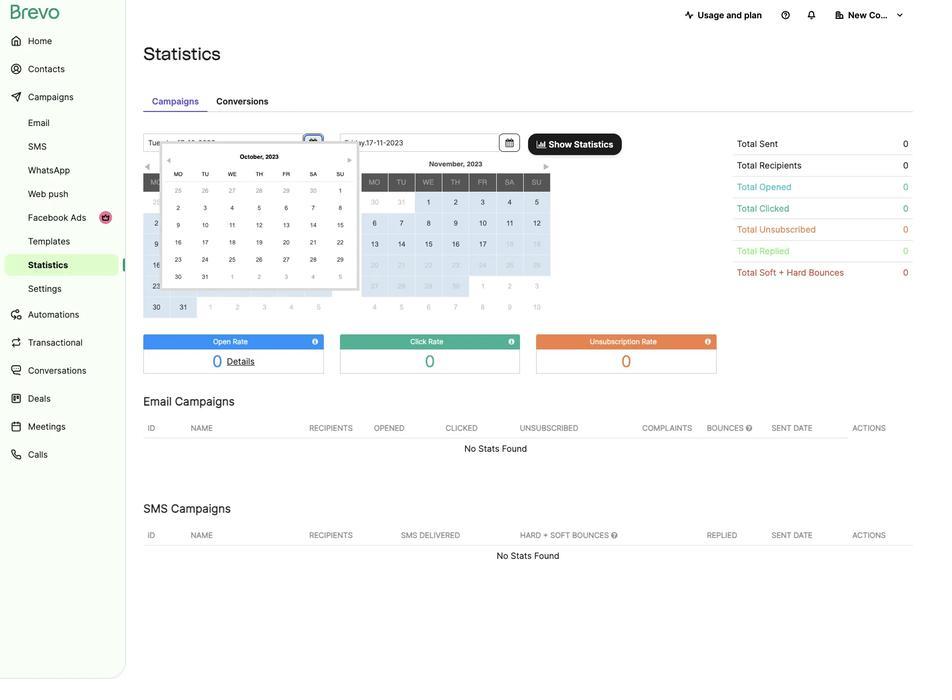 Task type: locate. For each thing, give the bounding box(es) containing it.
calendar image
[[309, 138, 317, 147]]

we down from text box
[[205, 178, 216, 186]]

2 date from the top
[[794, 531, 813, 540]]

11
[[506, 219, 513, 227], [229, 222, 235, 228], [207, 240, 214, 248]]

we for 3
[[228, 171, 237, 177]]

statistics inside 'link'
[[28, 260, 68, 271]]

24 link for left ◀ link's 19 link
[[170, 276, 197, 297]]

found
[[502, 443, 527, 454], [534, 551, 559, 561]]

total down total opened
[[737, 203, 757, 214]]

0 horizontal spatial 18
[[207, 261, 214, 269]]

replied
[[759, 246, 790, 257], [707, 531, 737, 540]]

+ down total replied
[[779, 267, 784, 278]]

19
[[256, 239, 263, 246], [533, 240, 541, 248], [234, 261, 241, 269]]

sms for sms
[[28, 141, 47, 152]]

26 link
[[194, 183, 217, 198], [170, 193, 197, 213], [248, 252, 271, 267], [524, 255, 550, 276], [224, 276, 251, 297]]

30 link
[[302, 183, 325, 198], [278, 193, 305, 213], [362, 193, 388, 213], [167, 269, 190, 285], [442, 276, 469, 297], [143, 297, 170, 318]]

found for sms campaigns
[[534, 551, 559, 561]]

1 sent date from the top
[[772, 423, 813, 433]]

14
[[310, 222, 317, 228], [288, 240, 295, 248], [398, 240, 406, 248]]

0 horizontal spatial 11
[[207, 240, 214, 248]]

2023 inside october, 2023 ▶
[[266, 154, 279, 161]]

0 horizontal spatial clicked
[[446, 423, 478, 433]]

th down october, 2023 link
[[256, 171, 263, 177]]

whatsapp
[[28, 165, 70, 176]]

19 link for left ◀ link
[[224, 255, 251, 276]]

2 id from the top
[[148, 531, 155, 540]]

27 link
[[221, 183, 244, 198], [197, 193, 224, 213], [275, 252, 298, 267], [251, 276, 278, 297], [362, 276, 388, 297]]

sa
[[310, 171, 317, 177], [287, 178, 296, 186], [505, 178, 514, 186]]

tu for 3
[[202, 171, 209, 177]]

1 horizontal spatial 24
[[202, 256, 209, 263]]

name down the sms campaigns
[[191, 531, 213, 540]]

3 link
[[470, 192, 496, 213], [194, 200, 217, 216], [275, 269, 298, 285], [523, 277, 550, 297], [251, 298, 278, 318]]

1 total from the top
[[737, 138, 757, 149]]

1 horizontal spatial ◀
[[166, 157, 171, 164]]

12 link
[[524, 213, 550, 234], [248, 218, 271, 233], [224, 234, 251, 255]]

soft down total replied
[[759, 267, 776, 278]]

total replied
[[737, 246, 790, 257]]

16 for left ◀ link's 19 link
[[153, 261, 160, 269]]

2023 right october,
[[266, 154, 279, 161]]

3 rate from the left
[[642, 337, 657, 346]]

1 vertical spatial +
[[543, 531, 548, 540]]

left___rvooi image
[[101, 213, 110, 222]]

contacts
[[28, 64, 65, 74]]

21 link for left ◀ link's 19 link
[[278, 255, 305, 276]]

total down total replied
[[737, 267, 757, 278]]

we for 7
[[423, 178, 434, 186]]

0 horizontal spatial 13
[[261, 240, 268, 248]]

fr down november, 2023 ▶
[[478, 178, 487, 186]]

12 for 21 link corresponding to 19 link associated with the rightmost ◀ link
[[256, 222, 263, 228]]

2 vertical spatial sms
[[401, 531, 417, 540]]

sms for sms delivered
[[401, 531, 417, 540]]

2 actions from the top
[[852, 531, 886, 540]]

recipients
[[759, 160, 802, 171], [309, 423, 353, 433], [309, 531, 353, 540]]

1 horizontal spatial ▶ link
[[542, 161, 550, 171]]

1 vertical spatial 31 link
[[194, 269, 217, 285]]

0 horizontal spatial fr
[[260, 178, 269, 186]]

fr down october, 2023 ▶
[[283, 171, 290, 177]]

10
[[479, 219, 487, 227], [202, 222, 209, 228], [180, 240, 187, 248], [533, 303, 541, 311]]

0 horizontal spatial ◀
[[144, 163, 151, 171]]

soft
[[759, 267, 776, 278], [550, 531, 570, 540]]

fr down october, 2023 link
[[260, 178, 269, 186]]

1 vertical spatial email
[[143, 395, 172, 408]]

calendar image
[[506, 138, 514, 147]]

16
[[175, 239, 182, 246], [452, 240, 460, 248], [153, 261, 160, 269]]

16 link for 19 link associated with the rightmost ◀ link
[[167, 235, 190, 250]]

20 link
[[275, 235, 298, 250], [251, 255, 278, 276], [362, 255, 388, 276]]

click rate
[[410, 337, 443, 346]]

info circle image for click rate
[[509, 338, 515, 345]]

1 horizontal spatial 14
[[310, 222, 317, 228]]

▶ inside november, 2023 ▶
[[543, 163, 549, 171]]

0 vertical spatial name
[[191, 423, 213, 433]]

1 horizontal spatial info circle image
[[509, 338, 515, 345]]

◀ for left ◀ link
[[144, 163, 151, 171]]

1 vertical spatial name
[[191, 531, 213, 540]]

transactional link
[[4, 330, 119, 356]]

1 id from the top
[[148, 423, 155, 433]]

0 horizontal spatial ▶ link
[[346, 154, 354, 164]]

1 sent from the top
[[772, 423, 791, 433]]

0 horizontal spatial stats
[[478, 443, 499, 454]]

0 horizontal spatial 20
[[261, 261, 268, 269]]

soft left bounces
[[550, 531, 570, 540]]

2 horizontal spatial statistics
[[574, 139, 613, 150]]

sa for november, 2023
[[505, 178, 514, 186]]

▶ link for october, 2023 ▶
[[346, 154, 354, 164]]

total down total clicked
[[737, 224, 757, 235]]

name for sms campaigns
[[191, 531, 213, 540]]

1 horizontal spatial opened
[[759, 181, 792, 192]]

total up total clicked
[[737, 181, 757, 192]]

12 link for 19 link associated with the rightmost ◀ link
[[248, 218, 271, 233]]

2023 for november, 2023
[[467, 160, 482, 168]]

0 for total replied
[[903, 246, 909, 257]]

th down november, 2023 link
[[451, 178, 460, 186]]

0 horizontal spatial 23
[[153, 282, 160, 290]]

2023 inside november, 2023 ▶
[[467, 160, 482, 168]]

0 horizontal spatial 19
[[234, 261, 241, 269]]

1 horizontal spatial bounces
[[809, 267, 844, 278]]

18 link for 21 link corresponding to 19 link associated with the rightmost ◀ link
[[221, 235, 244, 250]]

rate right the open
[[233, 337, 248, 346]]

1 vertical spatial 31
[[202, 274, 209, 280]]

1 horizontal spatial 20
[[283, 239, 290, 246]]

settings link
[[4, 278, 119, 300]]

details
[[227, 356, 255, 367]]

id down email campaigns
[[148, 423, 155, 433]]

0 horizontal spatial rate
[[233, 337, 248, 346]]

2023 right "november,"
[[467, 160, 482, 168]]

0 vertical spatial +
[[779, 267, 784, 278]]

0 horizontal spatial soft
[[550, 531, 570, 540]]

stats
[[478, 443, 499, 454], [511, 551, 532, 561]]

october,
[[240, 154, 264, 161]]

we down "november,"
[[423, 178, 434, 186]]

id down the sms campaigns
[[148, 531, 155, 540]]

conversions link
[[208, 91, 277, 112]]

0 details
[[212, 352, 255, 371]]

1 horizontal spatial hard
[[787, 267, 806, 278]]

▶ inside october, 2023 ▶
[[347, 157, 352, 164]]

+ left bounces
[[543, 531, 548, 540]]

6
[[285, 205, 288, 211], [263, 219, 266, 227], [373, 219, 377, 227], [427, 303, 431, 311]]

2023
[[266, 154, 279, 161], [467, 160, 482, 168]]

2 link
[[442, 192, 469, 213], [167, 200, 190, 216], [143, 213, 170, 234], [248, 269, 271, 285], [496, 277, 523, 297], [224, 298, 251, 318]]

fr
[[283, 171, 290, 177], [260, 178, 269, 186], [478, 178, 487, 186]]

rate
[[233, 337, 248, 346], [428, 337, 443, 346], [642, 337, 657, 346]]

0 vertical spatial email
[[28, 117, 50, 128]]

5 total from the top
[[737, 224, 757, 235]]

25 link
[[167, 183, 190, 198], [143, 193, 170, 213], [221, 252, 244, 267], [497, 255, 523, 276], [197, 276, 224, 297]]

show statistics button
[[528, 134, 622, 155]]

statistics link
[[4, 254, 119, 276]]

0 for total soft + hard bounces
[[903, 267, 909, 278]]

rate right unsubscription
[[642, 337, 657, 346]]

facebook ads
[[28, 212, 86, 223]]

0 horizontal spatial unsubscribed
[[520, 423, 578, 433]]

2 horizontal spatial 31
[[398, 198, 406, 207]]

info circle image for unsubscription rate
[[705, 338, 711, 345]]

fr for 7
[[478, 178, 487, 186]]

tu
[[202, 171, 209, 177], [178, 178, 188, 186], [397, 178, 406, 186]]

0 horizontal spatial sms
[[28, 141, 47, 152]]

calls
[[28, 449, 48, 460]]

19 link
[[524, 234, 550, 255], [248, 235, 271, 250], [224, 255, 251, 276]]

9 link
[[442, 213, 469, 234], [167, 218, 190, 233], [143, 234, 170, 255], [496, 297, 523, 318]]

2 horizontal spatial we
[[423, 178, 434, 186]]

tu for 7
[[397, 178, 406, 186]]

hard
[[787, 267, 806, 278], [520, 531, 541, 540]]

1 horizontal spatial sa
[[310, 171, 317, 177]]

26
[[202, 188, 209, 194], [180, 198, 187, 207], [256, 256, 263, 263], [533, 261, 541, 269], [234, 282, 241, 290]]

no stats found for sms campaigns
[[497, 551, 559, 561]]

1 vertical spatial actions
[[852, 531, 886, 540]]

1 horizontal spatial 23
[[175, 256, 182, 263]]

email for email
[[28, 117, 50, 128]]

8
[[339, 205, 342, 211], [317, 219, 321, 227], [427, 219, 431, 227], [481, 303, 485, 311]]

ads
[[71, 212, 86, 223]]

24 link
[[194, 252, 217, 267], [470, 255, 496, 276], [170, 276, 197, 297]]

2 name from the top
[[191, 531, 213, 540]]

23 link
[[167, 252, 190, 267], [442, 255, 469, 276], [143, 276, 170, 297]]

11 for 21 link related to left ◀ link's 19 link
[[207, 240, 214, 248]]

24 for 21 link related to left ◀ link's 19 link
[[180, 282, 187, 290]]

6 total from the top
[[737, 246, 757, 257]]

7 total from the top
[[737, 267, 757, 278]]

1 horizontal spatial 15
[[337, 222, 344, 228]]

1 horizontal spatial email
[[143, 395, 172, 408]]

0 for total unsubscribed
[[903, 224, 909, 235]]

we down october, 2023 link
[[228, 171, 237, 177]]

16 link for left ◀ link's 19 link
[[143, 255, 170, 276]]

1 vertical spatial soft
[[550, 531, 570, 540]]

rate right click
[[428, 337, 443, 346]]

17 for 21 link corresponding to 19 link associated with the rightmost ◀ link
[[202, 239, 209, 246]]

name down email campaigns
[[191, 423, 213, 433]]

23 link for 22 link for 21 link related to left ◀ link's 19 link
[[143, 276, 170, 297]]

no
[[464, 443, 476, 454], [497, 551, 508, 561]]

su for october, 2023 ▶
[[337, 171, 344, 177]]

1 horizontal spatial we
[[228, 171, 237, 177]]

0 horizontal spatial statistics
[[28, 260, 68, 271]]

statistics
[[143, 44, 221, 64], [574, 139, 613, 150], [28, 260, 68, 271]]

0 horizontal spatial opened
[[374, 423, 405, 433]]

25
[[175, 188, 182, 194], [153, 198, 161, 207], [229, 256, 236, 263], [506, 261, 514, 269], [207, 282, 214, 290]]

◀ for the rightmost ◀ link
[[166, 157, 171, 164]]

3 total from the top
[[737, 181, 757, 192]]

15 link
[[329, 218, 352, 233], [305, 234, 332, 255], [415, 234, 442, 255]]

4 total from the top
[[737, 203, 757, 214]]

From text field
[[143, 134, 303, 152]]

1 actions from the top
[[852, 424, 886, 433]]

calls link
[[4, 442, 119, 468]]

0 vertical spatial clicked
[[759, 203, 789, 214]]

sa for october, 2023
[[310, 171, 317, 177]]

show statistics
[[547, 139, 613, 150]]

0
[[903, 138, 909, 149], [903, 160, 909, 171], [903, 181, 909, 192], [903, 203, 909, 214], [903, 224, 909, 235], [903, 246, 909, 257], [903, 267, 909, 278], [212, 352, 222, 371], [425, 352, 435, 371], [621, 352, 631, 371]]

info circle image for open rate
[[312, 338, 318, 345]]

1 horizontal spatial replied
[[759, 246, 790, 257]]

5
[[535, 198, 539, 206], [258, 205, 261, 211], [339, 274, 342, 280], [400, 303, 404, 311], [317, 304, 321, 312]]

1 horizontal spatial ▶
[[543, 163, 549, 171]]

1 horizontal spatial clicked
[[759, 203, 789, 214]]

1 info circle image from the left
[[312, 338, 318, 345]]

open
[[213, 337, 231, 346]]

su
[[337, 171, 344, 177], [314, 178, 323, 186], [532, 178, 541, 186]]

total down total unsubscribed
[[737, 246, 757, 257]]

total down total sent on the top
[[737, 160, 757, 171]]

1 horizontal spatial 13
[[283, 222, 290, 228]]

sent
[[772, 423, 791, 433], [772, 531, 791, 540]]

stats for sms campaigns
[[511, 551, 532, 561]]

0 horizontal spatial su
[[314, 178, 323, 186]]

0 vertical spatial sent date
[[772, 423, 813, 433]]

2 vertical spatial 31 link
[[170, 297, 197, 318]]

0 vertical spatial date
[[794, 423, 813, 433]]

0 vertical spatial no stats found
[[464, 443, 527, 454]]

name
[[191, 423, 213, 433], [191, 531, 213, 540]]

total clicked
[[737, 203, 789, 214]]

th for 3
[[256, 171, 263, 177]]

and
[[726, 10, 742, 20]]

total for total opened
[[737, 181, 757, 192]]

th
[[256, 171, 263, 177], [233, 178, 242, 186], [451, 178, 460, 186]]

info circle image
[[312, 338, 318, 345], [509, 338, 515, 345], [705, 338, 711, 345]]

22 link for 21 link corresponding to 19 link associated with the rightmost ◀ link
[[329, 235, 352, 250]]

15 link for 22 link for 21 link related to left ◀ link's 19 link
[[305, 234, 332, 255]]

total left sent
[[737, 138, 757, 149]]

id for email campaigns
[[148, 423, 155, 433]]

th for 7
[[451, 178, 460, 186]]

october, 2023 ▶
[[240, 154, 352, 164]]

date
[[794, 423, 813, 433], [794, 531, 813, 540]]

15 for 22 link associated with 21 link corresponding to 19 link associated with the rightmost ◀ link
[[337, 222, 344, 228]]

1 horizontal spatial 16
[[175, 239, 182, 246]]

0 vertical spatial recipients
[[759, 160, 802, 171]]

31
[[398, 198, 406, 207], [202, 274, 209, 280], [180, 303, 187, 311]]

0 horizontal spatial found
[[502, 443, 527, 454]]

0 vertical spatial soft
[[759, 267, 776, 278]]

21 link
[[302, 235, 325, 250], [278, 255, 305, 276], [388, 255, 415, 276]]

20
[[283, 239, 290, 246], [261, 261, 268, 269], [371, 261, 379, 269]]

0 vertical spatial unsubscribed
[[759, 224, 816, 235]]

1 rate from the left
[[233, 337, 248, 346]]

0 horizontal spatial 14
[[288, 240, 295, 248]]

1 vertical spatial date
[[794, 531, 813, 540]]

29 link
[[275, 183, 298, 198], [251, 193, 278, 213], [329, 252, 352, 267], [305, 276, 332, 297], [415, 276, 442, 297]]

0 horizontal spatial no
[[464, 443, 476, 454]]

total
[[737, 138, 757, 149], [737, 160, 757, 171], [737, 181, 757, 192], [737, 203, 757, 214], [737, 224, 757, 235], [737, 246, 757, 257], [737, 267, 757, 278]]

0 horizontal spatial ▶
[[347, 157, 352, 164]]

1 horizontal spatial campaigns link
[[143, 91, 208, 112]]

0 horizontal spatial 15
[[315, 240, 323, 248]]

1 date from the top
[[794, 423, 813, 433]]

2 horizontal spatial fr
[[478, 178, 487, 186]]

1 horizontal spatial sms
[[143, 502, 168, 515]]

2 rate from the left
[[428, 337, 443, 346]]

2 info circle image from the left
[[509, 338, 515, 345]]

3 info circle image from the left
[[705, 338, 711, 345]]

0 horizontal spatial 12
[[234, 240, 241, 248]]

1 horizontal spatial 2023
[[467, 160, 482, 168]]

1 name from the top
[[191, 423, 213, 433]]

1 horizontal spatial soft
[[759, 267, 776, 278]]

4 link
[[497, 192, 523, 213], [221, 200, 244, 216], [197, 213, 224, 234], [302, 269, 325, 285], [362, 297, 388, 318], [278, 298, 305, 318]]

home
[[28, 36, 52, 46]]

templates link
[[4, 231, 119, 252]]

0 horizontal spatial campaigns link
[[4, 84, 119, 110]]

4
[[508, 198, 512, 206], [231, 205, 234, 211], [209, 219, 212, 227], [312, 274, 315, 280], [373, 303, 377, 311], [290, 304, 294, 312]]

0 for total opened
[[903, 181, 909, 192]]

1 vertical spatial unsubscribed
[[520, 423, 578, 433]]

0 horizontal spatial email
[[28, 117, 50, 128]]

id
[[148, 423, 155, 433], [148, 531, 155, 540]]

2 horizontal spatial 21
[[398, 261, 406, 269]]

0 vertical spatial id
[[148, 423, 155, 433]]

1 vertical spatial statistics
[[574, 139, 613, 150]]

2 horizontal spatial sa
[[505, 178, 514, 186]]

2 total from the top
[[737, 160, 757, 171]]

2 vertical spatial 31
[[180, 303, 187, 311]]

actions
[[852, 424, 886, 433], [852, 531, 886, 540]]

2 vertical spatial statistics
[[28, 260, 68, 271]]

11 link
[[497, 213, 523, 234], [221, 218, 244, 233], [197, 234, 224, 255]]

1 horizontal spatial 12
[[256, 222, 263, 228]]

th down october,
[[233, 178, 242, 186]]

22 link
[[329, 235, 352, 250], [305, 255, 332, 276], [415, 255, 442, 276]]



Task type: vqa. For each thing, say whether or not it's contained in the screenshot.
27 link
yes



Task type: describe. For each thing, give the bounding box(es) containing it.
2 horizontal spatial 22
[[425, 261, 433, 269]]

hard  + soft bounces
[[520, 531, 611, 540]]

statistics inside button
[[574, 139, 613, 150]]

23 for 21 link corresponding to 19 link associated with the rightmost ◀ link
[[175, 256, 182, 263]]

18 for left ◀ link's 19 link
[[207, 261, 214, 269]]

november,
[[429, 160, 465, 168]]

14 for 21 link corresponding to 19 link associated with the rightmost ◀ link
[[310, 222, 317, 228]]

0 horizontal spatial th
[[233, 178, 242, 186]]

0 vertical spatial bounces
[[809, 267, 844, 278]]

0 horizontal spatial hard
[[520, 531, 541, 540]]

2 horizontal spatial 17
[[479, 240, 487, 248]]

sent
[[759, 138, 778, 149]]

20 link for 21 link related to left ◀ link's 19 link
[[251, 255, 278, 276]]

fr for 3
[[283, 171, 290, 177]]

2 horizontal spatial 19
[[533, 240, 541, 248]]

11 link for 21 link corresponding to 19 link associated with the rightmost ◀ link
[[221, 218, 244, 233]]

2 horizontal spatial 24
[[479, 261, 487, 269]]

new company
[[848, 10, 909, 20]]

total for total replied
[[737, 246, 757, 257]]

show
[[549, 139, 572, 150]]

click
[[410, 337, 426, 346]]

rate for click rate
[[428, 337, 443, 346]]

november, 2023 link
[[388, 158, 523, 171]]

11 link for 21 link related to left ◀ link's 19 link
[[197, 234, 224, 255]]

24 for 21 link corresponding to 19 link associated with the rightmost ◀ link
[[202, 256, 209, 263]]

email campaigns
[[143, 395, 235, 408]]

stats for email campaigns
[[478, 443, 499, 454]]

bar chart image
[[537, 140, 547, 149]]

0 horizontal spatial +
[[543, 531, 548, 540]]

12 link for left ◀ link's 19 link
[[224, 234, 251, 255]]

company
[[869, 10, 909, 20]]

19 for left ◀ link's 19 link
[[234, 261, 241, 269]]

usage and plan
[[698, 10, 762, 20]]

meetings link
[[4, 414, 119, 440]]

unsubscription rate
[[590, 337, 657, 346]]

settings
[[28, 283, 62, 294]]

2 sent date from the top
[[772, 531, 813, 540]]

1 horizontal spatial 21
[[310, 239, 317, 246]]

0 horizontal spatial replied
[[707, 531, 737, 540]]

rate for unsubscription rate
[[642, 337, 657, 346]]

24 link for 19 link associated with the rightmost ◀ link
[[194, 252, 217, 267]]

0 horizontal spatial tu
[[178, 178, 188, 186]]

To text field
[[340, 134, 500, 152]]

november, 2023 ▶
[[429, 160, 549, 171]]

deals
[[28, 393, 51, 404]]

21 link for 19 link associated with the rightmost ◀ link
[[302, 235, 325, 250]]

0 horizontal spatial sa
[[287, 178, 296, 186]]

23 link for 22 link associated with 21 link corresponding to 19 link associated with the rightmost ◀ link
[[167, 252, 190, 267]]

deals link
[[4, 386, 119, 412]]

22 for 21 link corresponding to 19 link associated with the rightmost ◀ link
[[337, 239, 344, 246]]

2 horizontal spatial 12
[[533, 219, 541, 227]]

▶ for october, 2023 ▶
[[347, 157, 352, 164]]

rate for open rate
[[233, 337, 248, 346]]

▶ link for november, 2023 ▶
[[542, 161, 550, 171]]

new company button
[[827, 4, 913, 26]]

sms campaigns
[[143, 502, 231, 515]]

web push
[[28, 189, 68, 199]]

october, 2023 link
[[192, 151, 327, 164]]

conversions
[[216, 96, 269, 107]]

total soft + hard bounces
[[737, 267, 844, 278]]

2 horizontal spatial 23
[[452, 261, 460, 269]]

0 vertical spatial opened
[[759, 181, 792, 192]]

22 for 21 link related to left ◀ link's 19 link
[[315, 261, 323, 269]]

su for november, 2023 ▶
[[532, 178, 541, 186]]

0 horizontal spatial 21
[[288, 261, 295, 269]]

2 horizontal spatial 15
[[425, 240, 433, 248]]

templates
[[28, 236, 70, 247]]

2 horizontal spatial 20
[[371, 261, 379, 269]]

15 link for 22 link associated with 21 link corresponding to 19 link associated with the rightmost ◀ link
[[329, 218, 352, 233]]

23 for 21 link related to left ◀ link's 19 link
[[153, 282, 160, 290]]

meetings
[[28, 421, 66, 432]]

31 link for 21 link related to left ◀ link's 19 link
[[170, 297, 197, 318]]

sms for sms campaigns
[[143, 502, 168, 515]]

0 horizontal spatial 31
[[180, 303, 187, 311]]

automations
[[28, 309, 79, 320]]

email link
[[4, 112, 119, 134]]

id for sms campaigns
[[148, 531, 155, 540]]

1 horizontal spatial +
[[779, 267, 784, 278]]

total recipients
[[737, 160, 802, 171]]

total for total clicked
[[737, 203, 757, 214]]

mo for 7
[[369, 178, 380, 186]]

facebook
[[28, 212, 68, 223]]

total for total unsubscribed
[[737, 224, 757, 235]]

1 horizontal spatial 31
[[202, 274, 209, 280]]

conversations link
[[4, 358, 119, 384]]

web push link
[[4, 183, 119, 205]]

delivered
[[419, 531, 460, 540]]

usage and plan button
[[676, 4, 771, 26]]

22 link for 21 link related to left ◀ link's 19 link
[[305, 255, 332, 276]]

transactional
[[28, 337, 83, 348]]

0 horizontal spatial ◀ link
[[143, 161, 151, 171]]

0 for total sent
[[903, 138, 909, 149]]

2 sent from the top
[[772, 531, 791, 540]]

bounces
[[572, 531, 609, 540]]

whatsapp link
[[4, 160, 119, 181]]

home link
[[4, 28, 119, 54]]

0 horizontal spatial we
[[205, 178, 216, 186]]

15 for 22 link for 21 link related to left ◀ link's 19 link
[[315, 240, 323, 248]]

total sent
[[737, 138, 778, 149]]

12 for 21 link related to left ◀ link's 19 link
[[234, 240, 241, 248]]

total unsubscribed
[[737, 224, 816, 235]]

facebook ads link
[[4, 207, 119, 228]]

no for email campaigns
[[464, 443, 476, 454]]

20 link for 21 link corresponding to 19 link associated with the rightmost ◀ link
[[275, 235, 298, 250]]

mo for 3
[[174, 171, 183, 177]]

open rate
[[213, 337, 248, 346]]

▶ for november, 2023 ▶
[[543, 163, 549, 171]]

0 for total clicked
[[903, 203, 909, 214]]

1 horizontal spatial ◀ link
[[165, 154, 173, 164]]

18 link for 21 link related to left ◀ link's 19 link
[[197, 255, 224, 276]]

17 for 21 link related to left ◀ link's 19 link
[[180, 261, 187, 269]]

0 vertical spatial replied
[[759, 246, 790, 257]]

recipients for email campaigns
[[309, 423, 353, 433]]

email for email campaigns
[[143, 395, 172, 408]]

0 horizontal spatial mo
[[151, 178, 162, 186]]

17 link for 19 link associated with the rightmost ◀ link
[[194, 235, 217, 250]]

usage
[[698, 10, 724, 20]]

31 link for 21 link corresponding to 19 link associated with the rightmost ◀ link
[[194, 269, 217, 285]]

sms link
[[4, 136, 119, 157]]

2 horizontal spatial 11
[[506, 219, 513, 227]]

2023 for october, 2023
[[266, 154, 279, 161]]

1 horizontal spatial statistics
[[143, 44, 221, 64]]

0 for total recipients
[[903, 160, 909, 171]]

complaints
[[642, 423, 692, 433]]

plan
[[744, 10, 762, 20]]

new
[[848, 10, 867, 20]]

automations link
[[4, 302, 119, 328]]

web
[[28, 189, 46, 199]]

13 for left ◀ link's 19 link's 12 link
[[261, 240, 268, 248]]

total opened
[[737, 181, 792, 192]]

2 horizontal spatial 18
[[506, 240, 514, 248]]

unsubscription
[[590, 337, 640, 346]]

name for email campaigns
[[191, 423, 213, 433]]

push
[[49, 189, 68, 199]]

14 for 21 link related to left ◀ link's 19 link
[[288, 240, 295, 248]]

1 horizontal spatial unsubscribed
[[759, 224, 816, 235]]

19 for 19 link associated with the rightmost ◀ link
[[256, 239, 263, 246]]

0 vertical spatial 31
[[398, 198, 406, 207]]

11 for 21 link corresponding to 19 link associated with the rightmost ◀ link
[[229, 222, 235, 228]]

2 horizontal spatial 13
[[371, 240, 379, 248]]

17 link for left ◀ link's 19 link
[[170, 255, 197, 276]]

2 horizontal spatial 14
[[398, 240, 406, 248]]

total for total sent
[[737, 138, 757, 149]]

19 link for the rightmost ◀ link
[[248, 235, 271, 250]]

sms delivered
[[401, 531, 460, 540]]

total for total soft + hard bounces
[[737, 267, 757, 278]]

conversations
[[28, 365, 86, 376]]

no stats found for email campaigns
[[464, 443, 527, 454]]

recipients for sms campaigns
[[309, 531, 353, 540]]

total for total recipients
[[737, 160, 757, 171]]

13 for 19 link associated with the rightmost ◀ link's 12 link
[[283, 222, 290, 228]]

no for sms campaigns
[[497, 551, 508, 561]]

16 for 19 link associated with the rightmost ◀ link
[[175, 239, 182, 246]]

2 horizontal spatial 16
[[452, 240, 460, 248]]

18 for 19 link associated with the rightmost ◀ link
[[229, 239, 236, 246]]

contacts link
[[4, 56, 119, 82]]

1 vertical spatial bounces
[[707, 423, 746, 433]]

0 vertical spatial 31 link
[[388, 193, 415, 213]]



